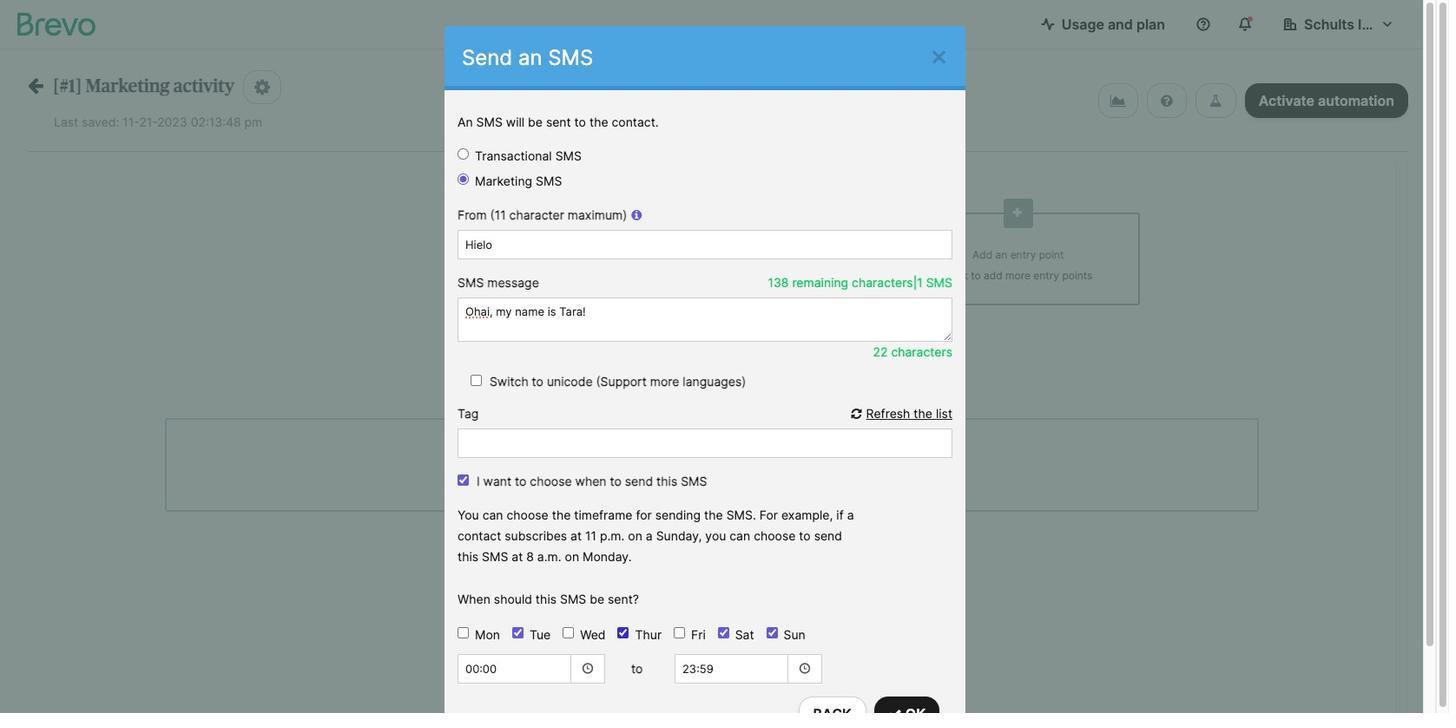 Task type: locate. For each thing, give the bounding box(es) containing it.
choose down for
[[754, 529, 796, 544]]

i want to choose when to send this sms
[[477, 474, 707, 489]]

arrow left image
[[28, 76, 43, 95]]

activate automation button
[[1245, 83, 1408, 118]]

add up add
[[973, 248, 993, 261]]

None radio
[[458, 174, 469, 185]]

0 horizontal spatial at
[[512, 550, 523, 565]]

for
[[636, 508, 652, 523]]

this
[[657, 474, 678, 489], [458, 550, 479, 565], [536, 593, 557, 607]]

2 horizontal spatial this
[[657, 474, 678, 489]]

be right 'will'
[[528, 115, 543, 130]]

11-
[[123, 115, 139, 129]]

can
[[482, 508, 503, 523], [730, 529, 750, 544]]

at left 11
[[571, 529, 582, 544]]

1 vertical spatial a
[[646, 529, 653, 544]]

1 horizontal spatial time image
[[798, 663, 812, 677]]

1 horizontal spatial this
[[536, 593, 557, 607]]

0 vertical spatial a
[[847, 508, 854, 523]]

1 horizontal spatial marketing
[[475, 174, 532, 189]]

the inside exit & restart the workflow add new conditions
[[714, 454, 730, 467]]

at
[[571, 529, 582, 544], [512, 550, 523, 565]]

marketing sms
[[475, 174, 562, 189]]

1 horizontal spatial an
[[995, 248, 1007, 261]]

0 vertical spatial this
[[657, 474, 678, 489]]

is
[[591, 269, 598, 282]]

sms down contact on the left
[[482, 550, 508, 565]]

0 horizontal spatial can
[[482, 508, 503, 523]]

choose
[[530, 474, 572, 489], [507, 508, 549, 523], [754, 529, 796, 544]]

1 vertical spatial send
[[814, 529, 842, 544]]

1 vertical spatial more
[[650, 375, 679, 389]]

more
[[1006, 269, 1031, 282], [650, 375, 679, 389]]

1 vertical spatial add
[[654, 474, 677, 489]]

click
[[944, 269, 968, 282]]

entry left point
[[1010, 248, 1036, 261]]

add an entry point click to add more entry points
[[944, 248, 1093, 282]]

add inside exit & restart the workflow add new conditions
[[654, 474, 677, 489]]

to right want
[[515, 474, 527, 489]]

time image down sun
[[798, 663, 812, 677]]

usage and plan button
[[1027, 7, 1179, 42]]

maximum)
[[568, 208, 627, 223]]

more right "(support"
[[650, 375, 679, 389]]

(11
[[490, 208, 506, 223]]

sent
[[546, 115, 571, 130]]

info circle image
[[632, 210, 642, 222]]

sms right '1'
[[926, 275, 953, 290]]

send
[[625, 474, 653, 489], [814, 529, 842, 544]]

to
[[574, 115, 586, 130], [971, 269, 981, 282], [532, 375, 544, 389], [515, 474, 527, 489], [610, 474, 622, 489], [799, 529, 811, 544], [631, 661, 643, 676]]

send down exit
[[625, 474, 653, 489]]

0 horizontal spatial an
[[518, 45, 542, 70]]

[#1]                             marketing activity
[[53, 77, 234, 96]]

choose left when
[[530, 474, 572, 489]]

be
[[528, 115, 543, 130], [590, 593, 604, 607]]

0 vertical spatial be
[[528, 115, 543, 130]]

0 horizontal spatial more
[[650, 375, 679, 389]]

on down for
[[628, 529, 642, 544]]

sent?
[[608, 593, 639, 607]]

1 vertical spatial be
[[590, 593, 604, 607]]

None radio
[[458, 149, 469, 160]]

to left add
[[971, 269, 981, 282]]

sms.
[[726, 508, 756, 523]]

transactional sms
[[475, 149, 582, 163]]

restart
[[676, 454, 711, 467]]

schults
[[1304, 16, 1355, 33]]

more right add
[[1006, 269, 1031, 282]]

tag
[[458, 407, 479, 421]]

entry down point
[[1034, 269, 1059, 282]]

0 vertical spatial an
[[518, 45, 542, 70]]

0 horizontal spatial this
[[458, 550, 479, 565]]

can right you
[[482, 508, 503, 523]]

add down "&"
[[654, 474, 677, 489]]

can down sms.
[[730, 529, 750, 544]]

an right send
[[518, 45, 542, 70]]

0 horizontal spatial be
[[528, 115, 543, 130]]

1 horizontal spatial a
[[847, 508, 854, 523]]

sms
[[548, 45, 593, 70], [476, 115, 503, 130], [555, 149, 582, 163], [536, 174, 562, 189], [458, 275, 484, 290], [926, 275, 953, 290], [681, 474, 707, 489], [482, 550, 508, 565], [560, 593, 586, 607]]

this down contact on the left
[[458, 550, 479, 565]]

send down if at the bottom right of the page
[[814, 529, 842, 544]]

weekdays
[[785, 269, 835, 282]]

time image
[[581, 663, 595, 677], [798, 663, 812, 677]]

marketing up 11-
[[86, 77, 170, 96]]

1 vertical spatial choose
[[507, 508, 549, 523]]

2 time image from the left
[[798, 663, 812, 677]]

languages)
[[683, 375, 746, 389]]

more inside add an entry point click to add more entry points
[[1006, 269, 1031, 282]]

1 vertical spatial this
[[458, 550, 479, 565]]

None text field
[[458, 429, 953, 459], [458, 654, 571, 684], [675, 654, 788, 684], [458, 429, 953, 459], [458, 654, 571, 684], [675, 654, 788, 684]]

a right if at the bottom right of the page
[[847, 508, 854, 523]]

point
[[1039, 248, 1064, 261]]

sms inside 'you can choose the timeframe for sending the sms. for example, if a contact subscribes at 11 p.m. on a sunday, you can choose to send this sms at 8 a.m. on monday.'
[[482, 550, 508, 565]]

None checkbox
[[458, 475, 469, 487], [512, 627, 524, 639], [674, 627, 685, 639], [458, 475, 469, 487], [512, 627, 524, 639], [674, 627, 685, 639]]

an up add
[[995, 248, 1007, 261]]

0 horizontal spatial send
[[625, 474, 653, 489]]

the left list at right bottom
[[914, 407, 933, 421]]

sending
[[655, 508, 701, 523]]

0 vertical spatial add
[[973, 248, 993, 261]]

sms up the sent at the left top of the page
[[548, 45, 593, 70]]

an inside add an entry point click to add more entry points
[[995, 248, 1007, 261]]

entry
[[1010, 248, 1036, 261], [1034, 269, 1059, 282]]

the up add new conditions link
[[714, 454, 730, 467]]

time image down wed
[[581, 663, 595, 677]]

be left sent?
[[590, 593, 604, 607]]

1 horizontal spatial can
[[730, 529, 750, 544]]

thur
[[635, 627, 662, 642]]

None checkbox
[[458, 627, 469, 639], [563, 627, 574, 639], [618, 627, 629, 639], [718, 627, 729, 639], [766, 627, 778, 639], [458, 627, 469, 639], [563, 627, 574, 639], [618, 627, 629, 639], [718, 627, 729, 639], [766, 627, 778, 639]]

0 vertical spatial choose
[[530, 474, 572, 489]]

0 vertical spatial can
[[482, 508, 503, 523]]

1 vertical spatial on
[[565, 550, 579, 565]]

p.m.
[[600, 529, 625, 544]]

switch to unicode (support more languages)
[[490, 375, 746, 389]]

form
[[445, 146, 966, 714]]

sms message
[[458, 275, 539, 290]]

schults inc button
[[1269, 7, 1408, 42]]

[#1]
[[53, 77, 82, 96]]

exit
[[645, 454, 663, 467]]

0 horizontal spatial add
[[654, 474, 677, 489]]

0 horizontal spatial time image
[[581, 663, 595, 677]]

a
[[847, 508, 854, 523], [646, 529, 653, 544]]

1 time image from the left
[[581, 663, 595, 677]]

1 horizontal spatial send
[[814, 529, 842, 544]]

1 horizontal spatial at
[[571, 529, 582, 544]]

1 vertical spatial an
[[995, 248, 1007, 261]]

an
[[458, 115, 473, 130]]

a down for
[[646, 529, 653, 544]]

1 horizontal spatial be
[[590, 593, 604, 607]]

the up you
[[704, 508, 723, 523]]

1 horizontal spatial on
[[628, 529, 642, 544]]

contact filter is unengaged_contacts 16:10 daily weekdays only startpoint #1
[[563, 248, 869, 303]]

add
[[973, 248, 993, 261], [654, 474, 677, 489]]

at left 8
[[512, 550, 523, 565]]

points
[[1062, 269, 1093, 282]]

activate automation
[[1259, 92, 1394, 109]]

1 horizontal spatial add
[[973, 248, 993, 261]]

marketing
[[86, 77, 170, 96], [475, 174, 532, 189]]

add
[[984, 269, 1003, 282]]

1 horizontal spatial more
[[1006, 269, 1031, 282]]

on right a.m. on the left bottom of the page
[[565, 550, 579, 565]]

0 horizontal spatial marketing
[[86, 77, 170, 96]]

an
[[518, 45, 542, 70], [995, 248, 1007, 261]]

this right "should"
[[536, 593, 557, 607]]

a.m.
[[537, 550, 561, 565]]

to inside 'you can choose the timeframe for sending the sms. for example, if a contact subscribes at 11 p.m. on a sunday, you can choose to send this sms at 8 a.m. on monday.'
[[799, 529, 811, 544]]

schults inc
[[1304, 16, 1378, 33]]

unengaged_contacts
[[601, 269, 727, 282]]

this down "&"
[[657, 474, 678, 489]]

0 vertical spatial marketing
[[86, 77, 170, 96]]

marketing down "transactional" at left top
[[475, 174, 532, 189]]

choose up subscribes
[[507, 508, 549, 523]]

characters
[[891, 345, 953, 360]]

0 vertical spatial more
[[1006, 269, 1031, 282]]

for
[[760, 508, 778, 523]]

sms left message
[[458, 275, 484, 290]]

&
[[666, 454, 673, 467]]

fri
[[691, 627, 706, 642]]

should
[[494, 593, 532, 607]]

None text field
[[458, 230, 953, 260], [458, 298, 953, 342], [458, 230, 953, 260], [458, 298, 953, 342]]

sms down transactional sms at the left top of page
[[536, 174, 562, 189]]

to down example,
[[799, 529, 811, 544]]



Task type: describe. For each thing, give the bounding box(es) containing it.
sunday,
[[656, 529, 702, 544]]

want
[[483, 474, 512, 489]]

8
[[526, 550, 534, 565]]

plan
[[1137, 16, 1165, 33]]

cog image
[[254, 78, 270, 96]]

1 vertical spatial can
[[730, 529, 750, 544]]

(support
[[596, 375, 647, 389]]

to down thur on the bottom of the page
[[631, 661, 643, 676]]

last
[[54, 115, 78, 129]]

0 vertical spatial entry
[[1010, 248, 1036, 261]]

question circle image
[[1161, 94, 1173, 108]]

new
[[680, 474, 704, 489]]

sun
[[784, 627, 806, 642]]

area chart image
[[1110, 94, 1126, 108]]

×
[[930, 38, 948, 72]]

an sms will be sent to the contact.
[[458, 115, 659, 130]]

sms right an
[[476, 115, 503, 130]]

refresh image
[[851, 408, 866, 421]]

tue
[[530, 627, 551, 642]]

only
[[838, 269, 860, 282]]

if
[[836, 508, 844, 523]]

unicode
[[547, 375, 593, 389]]

Switch to unicode (Support more languages) checkbox
[[471, 375, 482, 387]]

flask image
[[1209, 94, 1222, 108]]

transactional
[[475, 149, 552, 163]]

the left contact.
[[589, 115, 608, 130]]

#1
[[858, 290, 869, 303]]

activity
[[173, 77, 234, 96]]

startpoint
[[807, 290, 855, 303]]

subscribes
[[505, 529, 567, 544]]

2 vertical spatial choose
[[754, 529, 796, 544]]

0 vertical spatial send
[[625, 474, 653, 489]]

1
[[917, 275, 923, 290]]

and
[[1108, 16, 1133, 33]]

when
[[458, 593, 491, 607]]

saved:
[[82, 115, 119, 129]]

you
[[705, 529, 726, 544]]

this inside 'you can choose the timeframe for sending the sms. for example, if a contact subscribes at 11 p.m. on a sunday, you can choose to send this sms at 8 a.m. on monday.'
[[458, 550, 479, 565]]

from (11 character maximum)
[[458, 208, 627, 223]]

character
[[509, 208, 564, 223]]

138 remaining characters| 1 sms
[[768, 275, 953, 290]]

daily
[[759, 269, 782, 282]]

138
[[768, 275, 789, 290]]

automation
[[1318, 92, 1394, 109]]

add new conditions link
[[654, 474, 770, 489]]

timeframe
[[574, 508, 633, 523]]

when should this sms be sent?
[[458, 593, 639, 607]]

22 characters
[[873, 345, 953, 360]]

1 vertical spatial marketing
[[475, 174, 532, 189]]

add inside add an entry point click to add more entry points
[[973, 248, 993, 261]]

form containing transactional sms
[[445, 146, 966, 714]]

an for send
[[518, 45, 542, 70]]

sms down the sent at the left top of the page
[[555, 149, 582, 163]]

0 vertical spatial at
[[571, 529, 582, 544]]

i
[[477, 474, 480, 489]]

conditions
[[708, 474, 770, 489]]

you
[[458, 508, 479, 523]]

1 vertical spatial entry
[[1034, 269, 1059, 282]]

list
[[936, 407, 953, 421]]

workflow
[[733, 454, 778, 467]]

contact.
[[612, 115, 659, 130]]

to right when
[[610, 474, 622, 489]]

pm
[[244, 115, 262, 129]]

check image
[[888, 707, 902, 714]]

usage and plan
[[1062, 16, 1165, 33]]

sms down restart
[[681, 474, 707, 489]]

2023
[[157, 115, 187, 129]]

refresh
[[866, 407, 910, 421]]

11
[[585, 529, 597, 544]]

when
[[575, 474, 607, 489]]

16:10
[[730, 269, 756, 282]]

monday.
[[583, 550, 632, 565]]

from
[[458, 208, 487, 223]]

example,
[[781, 508, 833, 523]]

to right switch
[[532, 375, 544, 389]]

2 vertical spatial this
[[536, 593, 557, 607]]

to inside add an entry point click to add more entry points
[[971, 269, 981, 282]]

22
[[873, 345, 888, 360]]

sms up wed
[[560, 593, 586, 607]]

message
[[487, 275, 539, 290]]

send an sms
[[462, 45, 593, 70]]

send inside 'you can choose the timeframe for sending the sms. for example, if a contact subscribes at 11 p.m. on a sunday, you can choose to send this sms at 8 a.m. on monday.'
[[814, 529, 842, 544]]

sat
[[735, 627, 754, 642]]

characters|
[[852, 275, 917, 290]]

switch
[[490, 375, 529, 389]]

exit & restart the workflow add new conditions
[[645, 454, 778, 489]]

activate
[[1259, 92, 1315, 109]]

refresh the list
[[866, 407, 953, 421]]

will
[[506, 115, 525, 130]]

remaining
[[792, 275, 848, 290]]

usage
[[1062, 16, 1104, 33]]

inc
[[1358, 16, 1378, 33]]

× button
[[930, 38, 948, 72]]

[#1]                             marketing activity link
[[28, 76, 234, 96]]

21-
[[139, 115, 157, 129]]

contact
[[458, 529, 501, 544]]

1 vertical spatial at
[[512, 550, 523, 565]]

0 horizontal spatial on
[[565, 550, 579, 565]]

filter
[[563, 269, 588, 282]]

the up subscribes
[[552, 508, 571, 523]]

send
[[462, 45, 513, 70]]

0 horizontal spatial a
[[646, 529, 653, 544]]

wed
[[580, 627, 606, 642]]

refresh the list link
[[851, 407, 953, 421]]

0 vertical spatial on
[[628, 529, 642, 544]]

to right the sent at the left top of the page
[[574, 115, 586, 130]]

last saved: 11-21-2023 02:13:48 pm
[[54, 115, 262, 129]]

contact
[[692, 248, 731, 261]]

an for add
[[995, 248, 1007, 261]]



Task type: vqa. For each thing, say whether or not it's contained in the screenshot.
"Data"
no



